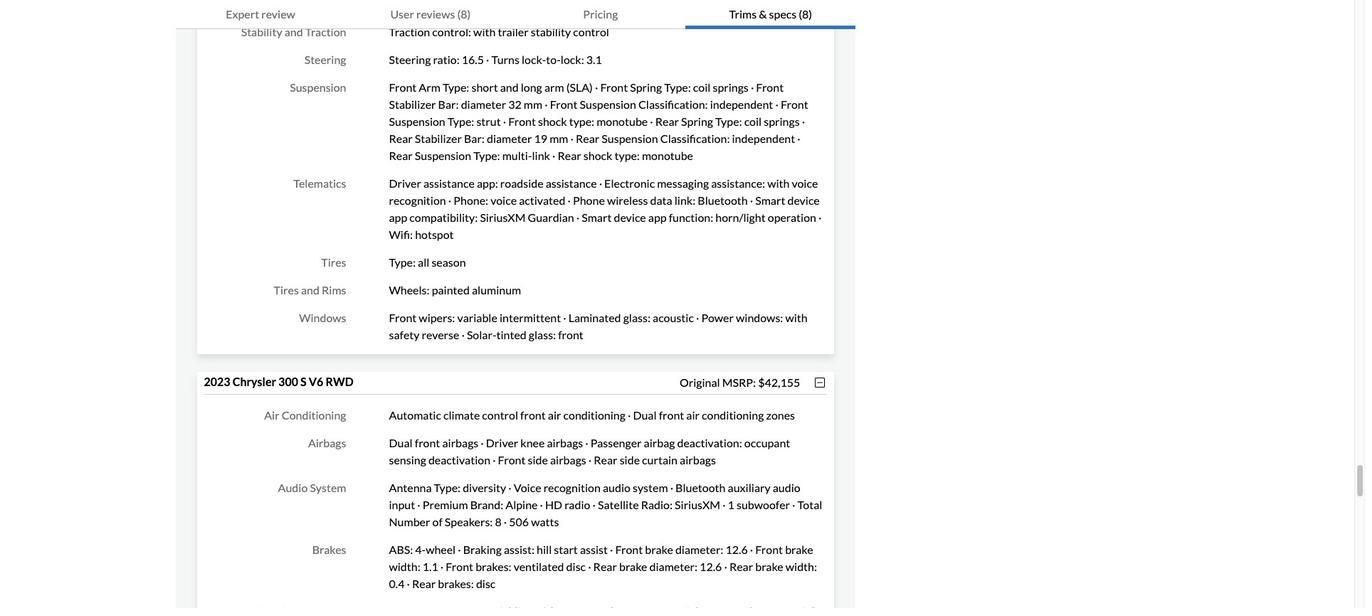 Task type: vqa. For each thing, say whether or not it's contained in the screenshot.
minus square Icon
yes



Task type: describe. For each thing, give the bounding box(es) containing it.
19
[[534, 132, 548, 145]]

suspension down (sla)
[[580, 98, 636, 111]]

subwoofer
[[737, 498, 790, 512]]

1 horizontal spatial control
[[573, 25, 609, 38]]

1 vertical spatial 12.6
[[700, 560, 722, 574]]

air
[[264, 409, 279, 422]]

auxiliary
[[728, 481, 771, 495]]

0 vertical spatial with
[[473, 25, 496, 38]]

lock-
[[522, 53, 546, 66]]

1 app from the left
[[389, 211, 407, 224]]

control:
[[432, 25, 471, 38]]

recognition inside antenna type: diversity · voice recognition audio system · bluetooth auxiliary audio input · premium brand: alpine · hd radio · satellite radio: siriusxm · 1 subwoofer · total number of speakers: 8 · 506 watts
[[544, 481, 601, 495]]

wifi:
[[389, 228, 413, 241]]

1 horizontal spatial type:
[[615, 149, 640, 162]]

0 vertical spatial diameter:
[[676, 543, 724, 557]]

to-
[[546, 53, 561, 66]]

chrysler
[[233, 375, 276, 389]]

driver inside driver assistance app: roadside assistance · electronic messaging assistance: with voice recognition · phone: voice activated · phone wireless data link: bluetooth · smart device app compatibility: siriusxm guardian · smart device app function: horn/light operation · wifi: hotspot
[[389, 177, 421, 190]]

recognition inside driver assistance app: roadside assistance · electronic messaging assistance: with voice recognition · phone: voice activated · phone wireless data link: bluetooth · smart device app compatibility: siriusxm guardian · smart device app function: horn/light operation · wifi: hotspot
[[389, 194, 446, 207]]

506
[[509, 515, 529, 529]]

0 vertical spatial voice
[[792, 177, 818, 190]]

passenger
[[591, 436, 642, 450]]

1
[[728, 498, 735, 512]]

0 vertical spatial 12.6
[[726, 543, 748, 557]]

s
[[300, 375, 307, 389]]

brake down subwoofer
[[755, 560, 784, 574]]

arm
[[545, 80, 564, 94]]

0 vertical spatial independent
[[710, 98, 773, 111]]

type: inside antenna type: diversity · voice recognition audio system · bluetooth auxiliary audio input · premium brand: alpine · hd radio · satellite radio: siriusxm · 1 subwoofer · total number of speakers: 8 · 506 watts
[[434, 481, 461, 495]]

system
[[633, 481, 668, 495]]

radio
[[565, 498, 590, 512]]

link
[[532, 149, 550, 162]]

0 vertical spatial bar:
[[438, 98, 459, 111]]

2 (8) from the left
[[799, 7, 812, 21]]

user reviews (8)
[[390, 7, 471, 21]]

of
[[432, 515, 443, 529]]

messaging
[[657, 177, 709, 190]]

expert review
[[226, 7, 295, 21]]

1 vertical spatial classification:
[[660, 132, 730, 145]]

rear inside dual front airbags · driver knee airbags · passenger airbag deactivation: occupant sensing deactivation · front side airbags · rear side curtain airbags
[[594, 453, 618, 467]]

original msrp: $42,155
[[680, 376, 800, 389]]

turns
[[492, 53, 520, 66]]

operation
[[768, 211, 817, 224]]

brand:
[[470, 498, 503, 512]]

front inside dual front airbags · driver knee airbags · passenger airbag deactivation: occupant sensing deactivation · front side airbags · rear side curtain airbags
[[415, 436, 440, 450]]

airbags
[[308, 436, 346, 450]]

tires and rims
[[274, 283, 346, 297]]

0 vertical spatial device
[[788, 194, 820, 207]]

1 vertical spatial shock
[[584, 149, 613, 162]]

1 assistance from the left
[[424, 177, 475, 190]]

audio system
[[278, 481, 346, 495]]

front inside dual front airbags · driver knee airbags · passenger airbag deactivation: occupant sensing deactivation · front side airbags · rear side curtain airbags
[[498, 453, 526, 467]]

all
[[418, 256, 430, 269]]

voice
[[514, 481, 541, 495]]

driver assistance app: roadside assistance · electronic messaging assistance: with voice recognition · phone: voice activated · phone wireless data link: bluetooth · smart device app compatibility: siriusxm guardian · smart device app function: horn/light operation · wifi: hotspot
[[389, 177, 822, 241]]

tires for tires and rims
[[274, 283, 299, 297]]

front arm type: short and long arm (sla) · front spring type: coil springs · front stabilizer bar: diameter 32 mm · front suspension classification: independent · front suspension type: strut · front shock type: monotube · rear spring type: coil springs · rear stabilizer bar: diameter 19 mm · rear suspension classification: independent · rear suspension type: multi-link · rear shock type: monotube
[[389, 80, 808, 162]]

assist
[[580, 543, 608, 557]]

0 vertical spatial mm
[[524, 98, 543, 111]]

sensing
[[389, 453, 426, 467]]

16.5
[[462, 53, 484, 66]]

alpine
[[506, 498, 538, 512]]

1 vertical spatial diameter
[[487, 132, 532, 145]]

airbags down the deactivation:
[[680, 453, 716, 467]]

with inside driver assistance app: roadside assistance · electronic messaging assistance: with voice recognition · phone: voice activated · phone wireless data link: bluetooth · smart device app compatibility: siriusxm guardian · smart device app function: horn/light operation · wifi: hotspot
[[768, 177, 790, 190]]

tab list containing expert review
[[175, 0, 856, 29]]

antenna
[[389, 481, 432, 495]]

bluetooth inside antenna type: diversity · voice recognition audio system · bluetooth auxiliary audio input · premium brand: alpine · hd radio · satellite radio: siriusxm · 1 subwoofer · total number of speakers: 8 · 506 watts
[[676, 481, 726, 495]]

brake down satellite
[[619, 560, 647, 574]]

airbags right the knee on the bottom left of page
[[547, 436, 583, 450]]

user
[[390, 7, 414, 21]]

season
[[432, 256, 466, 269]]

wheels: painted aluminum
[[389, 283, 521, 297]]

1 horizontal spatial mm
[[550, 132, 568, 145]]

roadside
[[500, 177, 544, 190]]

2 air from the left
[[687, 409, 700, 422]]

function:
[[669, 211, 713, 224]]

1 vertical spatial glass:
[[529, 328, 556, 342]]

deactivation:
[[677, 436, 742, 450]]

0 horizontal spatial brakes:
[[438, 577, 474, 591]]

dual inside dual front airbags · driver knee airbags · passenger airbag deactivation: occupant sensing deactivation · front side airbags · rear side curtain airbags
[[389, 436, 413, 450]]

steering for steering
[[304, 53, 346, 66]]

0 vertical spatial classification:
[[638, 98, 708, 111]]

acoustic
[[653, 311, 694, 325]]

front wipers: variable intermittent · laminated glass: acoustic · power windows: with safety reverse · solar-tinted glass: front
[[389, 311, 808, 342]]

front inside front wipers: variable intermittent · laminated glass: acoustic · power windows: with safety reverse · solar-tinted glass: front
[[558, 328, 584, 342]]

with inside front wipers: variable intermittent · laminated glass: acoustic · power windows: with safety reverse · solar-tinted glass: front
[[786, 311, 808, 325]]

conditioning
[[282, 409, 346, 422]]

stability
[[241, 25, 282, 38]]

activated
[[519, 194, 566, 207]]

0 vertical spatial smart
[[755, 194, 785, 207]]

intermittent
[[500, 311, 561, 325]]

windows:
[[736, 311, 783, 325]]

and for wheels: painted aluminum
[[301, 283, 320, 297]]

lock:
[[561, 53, 584, 66]]

painted
[[432, 283, 470, 297]]

stability and traction
[[241, 25, 346, 38]]

user reviews (8) tab
[[346, 0, 516, 29]]

0 vertical spatial springs
[[713, 80, 749, 94]]

guardian
[[528, 211, 574, 224]]

assistance:
[[711, 177, 765, 190]]

wipers:
[[419, 311, 455, 325]]

1 vertical spatial voice
[[491, 194, 517, 207]]

original
[[680, 376, 720, 389]]

1 (8) from the left
[[457, 7, 471, 21]]

pricing tab
[[516, 0, 686, 29]]

2 app from the left
[[648, 211, 667, 224]]

wheels:
[[389, 283, 430, 297]]

knee
[[521, 436, 545, 450]]

automatic
[[389, 409, 441, 422]]

ratio:
[[433, 53, 460, 66]]

abs:
[[389, 543, 413, 557]]

0 horizontal spatial shock
[[538, 115, 567, 128]]

300
[[278, 375, 298, 389]]

0 vertical spatial disc
[[566, 560, 586, 574]]

front inside front wipers: variable intermittent · laminated glass: acoustic · power windows: with safety reverse · solar-tinted glass: front
[[389, 311, 417, 325]]

antenna type: diversity · voice recognition audio system · bluetooth auxiliary audio input · premium brand: alpine · hd radio · satellite radio: siriusxm · 1 subwoofer · total number of speakers: 8 · 506 watts
[[389, 481, 823, 529]]

laminated
[[569, 311, 621, 325]]

1 vertical spatial spring
[[681, 115, 713, 128]]

data
[[650, 194, 673, 207]]

electronic
[[604, 177, 655, 190]]

1 traction from the left
[[305, 25, 346, 38]]

tinted
[[497, 328, 527, 342]]

airbags up radio
[[550, 453, 586, 467]]

windows
[[299, 311, 346, 325]]

1 conditioning from the left
[[563, 409, 626, 422]]

power
[[702, 311, 734, 325]]

1 horizontal spatial coil
[[744, 115, 762, 128]]

trailer
[[498, 25, 529, 38]]

compatibility:
[[410, 211, 478, 224]]

curtain
[[642, 453, 678, 467]]

link:
[[675, 194, 696, 207]]



Task type: locate. For each thing, give the bounding box(es) containing it.
3.1
[[586, 53, 602, 66]]

and left rims on the top left
[[301, 283, 320, 297]]

spring right (sla)
[[630, 80, 662, 94]]

1 vertical spatial independent
[[732, 132, 795, 145]]

app up "wifi:" at the top of page
[[389, 211, 407, 224]]

front up the knee on the bottom left of page
[[520, 409, 546, 422]]

brakes
[[312, 543, 346, 557]]

smart up operation
[[755, 194, 785, 207]]

recognition up radio
[[544, 481, 601, 495]]

audio up satellite
[[603, 481, 631, 495]]

1 vertical spatial monotube
[[642, 149, 693, 162]]

type:
[[443, 80, 469, 94], [664, 80, 691, 94], [448, 115, 474, 128], [716, 115, 742, 128], [474, 149, 500, 162], [389, 256, 416, 269], [434, 481, 461, 495]]

0 horizontal spatial siriusxm
[[480, 211, 526, 224]]

horn/light
[[716, 211, 766, 224]]

2023 chrysler 300 s v6 rwd
[[204, 375, 354, 389]]

1 horizontal spatial device
[[788, 194, 820, 207]]

trims & specs (8) tab
[[686, 0, 856, 29]]

2 assistance from the left
[[546, 177, 597, 190]]

brakes: down braking
[[476, 560, 512, 574]]

dual up sensing
[[389, 436, 413, 450]]

2 traction from the left
[[389, 25, 430, 38]]

recognition up compatibility:
[[389, 194, 446, 207]]

1 vertical spatial mm
[[550, 132, 568, 145]]

brakes:
[[476, 560, 512, 574], [438, 577, 474, 591]]

traction control: with trailer stability control
[[389, 25, 609, 38]]

v6
[[309, 375, 323, 389]]

type: up electronic
[[615, 149, 640, 162]]

0 vertical spatial shock
[[538, 115, 567, 128]]

1 horizontal spatial springs
[[764, 115, 800, 128]]

bluetooth inside driver assistance app: roadside assistance · electronic messaging assistance: with voice recognition · phone: voice activated · phone wireless data link: bluetooth · smart device app compatibility: siriusxm guardian · smart device app function: horn/light operation · wifi: hotspot
[[698, 194, 748, 207]]

1 width: from the left
[[389, 560, 421, 574]]

hd
[[545, 498, 562, 512]]

2 conditioning from the left
[[702, 409, 764, 422]]

side down the knee on the bottom left of page
[[528, 453, 548, 467]]

1 horizontal spatial voice
[[792, 177, 818, 190]]

wireless
[[607, 194, 648, 207]]

0 vertical spatial spring
[[630, 80, 662, 94]]

driver up "wifi:" at the top of page
[[389, 177, 421, 190]]

8
[[495, 515, 502, 529]]

disc down start
[[566, 560, 586, 574]]

tab list
[[175, 0, 856, 29]]

control down pricing
[[573, 25, 609, 38]]

0 horizontal spatial conditioning
[[563, 409, 626, 422]]

2 vertical spatial and
[[301, 283, 320, 297]]

speakers:
[[445, 515, 493, 529]]

glass:
[[623, 311, 651, 325], [529, 328, 556, 342]]

dual up airbag
[[633, 409, 657, 422]]

12.6
[[726, 543, 748, 557], [700, 560, 722, 574]]

1 horizontal spatial disc
[[566, 560, 586, 574]]

1 horizontal spatial spring
[[681, 115, 713, 128]]

conditioning
[[563, 409, 626, 422], [702, 409, 764, 422]]

diversity
[[463, 481, 506, 495]]

0 horizontal spatial assistance
[[424, 177, 475, 190]]

conditioning up passenger
[[563, 409, 626, 422]]

suspension up electronic
[[602, 132, 658, 145]]

0 horizontal spatial disc
[[476, 577, 496, 591]]

1 vertical spatial control
[[482, 409, 518, 422]]

0 horizontal spatial device
[[614, 211, 646, 224]]

0 horizontal spatial coil
[[693, 80, 711, 94]]

brake down radio:
[[645, 543, 673, 557]]

suspension
[[290, 80, 346, 94], [580, 98, 636, 111], [389, 115, 445, 128], [602, 132, 658, 145], [415, 149, 471, 162]]

control right climate
[[482, 409, 518, 422]]

shock up 19
[[538, 115, 567, 128]]

monotube up messaging
[[642, 149, 693, 162]]

glass: left acoustic
[[623, 311, 651, 325]]

1 steering from the left
[[304, 53, 346, 66]]

1 vertical spatial springs
[[764, 115, 800, 128]]

msrp:
[[722, 376, 756, 389]]

1 horizontal spatial conditioning
[[702, 409, 764, 422]]

and
[[285, 25, 303, 38], [500, 80, 519, 94], [301, 283, 320, 297]]

1 horizontal spatial side
[[620, 453, 640, 467]]

bar: down the strut
[[464, 132, 485, 145]]

app down data
[[648, 211, 667, 224]]

1 vertical spatial brakes:
[[438, 577, 474, 591]]

0 horizontal spatial dual
[[389, 436, 413, 450]]

1 horizontal spatial width:
[[786, 560, 817, 574]]

1 vertical spatial siriusxm
[[675, 498, 720, 512]]

2 vertical spatial with
[[786, 311, 808, 325]]

satellite
[[598, 498, 639, 512]]

wheel
[[426, 543, 456, 557]]

diameter down the short
[[461, 98, 506, 111]]

front up airbag
[[659, 409, 684, 422]]

tires left rims on the top left
[[274, 283, 299, 297]]

1 vertical spatial stabilizer
[[415, 132, 462, 145]]

steering
[[304, 53, 346, 66], [389, 53, 431, 66]]

(8) right specs
[[799, 7, 812, 21]]

voice up operation
[[792, 177, 818, 190]]

(8) up control:
[[457, 7, 471, 21]]

0 horizontal spatial traction
[[305, 25, 346, 38]]

with right windows:
[[786, 311, 808, 325]]

app:
[[477, 177, 498, 190]]

0 horizontal spatial voice
[[491, 194, 517, 207]]

mm down long
[[524, 98, 543, 111]]

1 horizontal spatial assistance
[[546, 177, 597, 190]]

0 horizontal spatial driver
[[389, 177, 421, 190]]

driver left the knee on the bottom left of page
[[486, 436, 518, 450]]

airbags
[[442, 436, 479, 450], [547, 436, 583, 450], [550, 453, 586, 467], [680, 453, 716, 467]]

1 horizontal spatial (8)
[[799, 7, 812, 21]]

side down passenger
[[620, 453, 640, 467]]

bar:
[[438, 98, 459, 111], [464, 132, 485, 145]]

driver inside dual front airbags · driver knee airbags · passenger airbag deactivation: occupant sensing deactivation · front side airbags · rear side curtain airbags
[[486, 436, 518, 450]]

0 horizontal spatial 12.6
[[700, 560, 722, 574]]

independent
[[710, 98, 773, 111], [732, 132, 795, 145]]

hill
[[537, 543, 552, 557]]

expert
[[226, 7, 259, 21]]

1 vertical spatial tires
[[274, 283, 299, 297]]

device up operation
[[788, 194, 820, 207]]

(8)
[[457, 7, 471, 21], [799, 7, 812, 21]]

1 horizontal spatial app
[[648, 211, 667, 224]]

and down review
[[285, 25, 303, 38]]

bar: down arm
[[438, 98, 459, 111]]

width: down total
[[786, 560, 817, 574]]

watts
[[531, 515, 559, 529]]

0 vertical spatial bluetooth
[[698, 194, 748, 207]]

audio up subwoofer
[[773, 481, 801, 495]]

1 horizontal spatial tires
[[321, 256, 346, 269]]

front down laminated
[[558, 328, 584, 342]]

monotube
[[597, 115, 648, 128], [642, 149, 693, 162]]

long
[[521, 80, 542, 94]]

bluetooth down assistance:
[[698, 194, 748, 207]]

0 horizontal spatial smart
[[582, 211, 612, 224]]

type: down (sla)
[[569, 115, 595, 128]]

stabilizer
[[389, 98, 436, 111], [415, 132, 462, 145]]

glass: down intermittent
[[529, 328, 556, 342]]

1.1
[[423, 560, 438, 574]]

0 horizontal spatial bar:
[[438, 98, 459, 111]]

1 vertical spatial disc
[[476, 577, 496, 591]]

2 audio from the left
[[773, 481, 801, 495]]

1 vertical spatial dual
[[389, 436, 413, 450]]

and up 32
[[500, 80, 519, 94]]

spring up messaging
[[681, 115, 713, 128]]

1 vertical spatial smart
[[582, 211, 612, 224]]

control
[[573, 25, 609, 38], [482, 409, 518, 422]]

disc down braking
[[476, 577, 496, 591]]

1 vertical spatial bluetooth
[[676, 481, 726, 495]]

front up sensing
[[415, 436, 440, 450]]

premium
[[423, 498, 468, 512]]

·
[[486, 53, 489, 66], [595, 80, 598, 94], [751, 80, 754, 94], [545, 98, 548, 111], [776, 98, 779, 111], [503, 115, 506, 128], [650, 115, 653, 128], [802, 115, 805, 128], [571, 132, 574, 145], [797, 132, 801, 145], [552, 149, 556, 162], [599, 177, 602, 190], [448, 194, 451, 207], [568, 194, 571, 207], [750, 194, 753, 207], [576, 211, 580, 224], [819, 211, 822, 224], [563, 311, 566, 325], [696, 311, 699, 325], [462, 328, 465, 342], [628, 409, 631, 422], [481, 436, 484, 450], [585, 436, 589, 450], [493, 453, 496, 467], [589, 453, 592, 467], [508, 481, 512, 495], [670, 481, 673, 495], [417, 498, 420, 512], [540, 498, 543, 512], [593, 498, 596, 512], [723, 498, 726, 512], [792, 498, 796, 512], [504, 515, 507, 529], [458, 543, 461, 557], [610, 543, 613, 557], [750, 543, 753, 557], [441, 560, 444, 574], [588, 560, 591, 574], [724, 560, 727, 574], [407, 577, 410, 591]]

0 horizontal spatial app
[[389, 211, 407, 224]]

minus square image
[[813, 377, 827, 389]]

braking
[[463, 543, 502, 557]]

0 horizontal spatial type:
[[569, 115, 595, 128]]

0 vertical spatial recognition
[[389, 194, 446, 207]]

1 vertical spatial recognition
[[544, 481, 601, 495]]

assistance up "phone"
[[546, 177, 597, 190]]

air conditioning
[[264, 409, 346, 422]]

suspension down stability and traction
[[290, 80, 346, 94]]

bluetooth down the deactivation:
[[676, 481, 726, 495]]

rims
[[322, 283, 346, 297]]

0 vertical spatial glass:
[[623, 311, 651, 325]]

0 vertical spatial control
[[573, 25, 609, 38]]

0 vertical spatial siriusxm
[[480, 211, 526, 224]]

suspension up phone:
[[415, 149, 471, 162]]

audio
[[278, 481, 308, 495]]

airbags up deactivation
[[442, 436, 479, 450]]

front
[[558, 328, 584, 342], [520, 409, 546, 422], [659, 409, 684, 422], [415, 436, 440, 450]]

32
[[508, 98, 522, 111]]

tires up rims on the top left
[[321, 256, 346, 269]]

air up the deactivation:
[[687, 409, 700, 422]]

0 horizontal spatial audio
[[603, 481, 631, 495]]

variable
[[457, 311, 498, 325]]

diameter up multi-
[[487, 132, 532, 145]]

conditioning down msrp:
[[702, 409, 764, 422]]

2 steering from the left
[[389, 53, 431, 66]]

1 horizontal spatial smart
[[755, 194, 785, 207]]

air up dual front airbags · driver knee airbags · passenger airbag deactivation: occupant sensing deactivation · front side airbags · rear side curtain airbags
[[548, 409, 561, 422]]

tires for tires
[[321, 256, 346, 269]]

with up operation
[[768, 177, 790, 190]]

1 side from the left
[[528, 453, 548, 467]]

expert review tab
[[175, 0, 346, 29]]

0 vertical spatial brakes:
[[476, 560, 512, 574]]

0 vertical spatial and
[[285, 25, 303, 38]]

1 horizontal spatial 12.6
[[726, 543, 748, 557]]

1 vertical spatial coil
[[744, 115, 762, 128]]

1 vertical spatial device
[[614, 211, 646, 224]]

device down wireless
[[614, 211, 646, 224]]

siriusxm down phone:
[[480, 211, 526, 224]]

shock up electronic
[[584, 149, 613, 162]]

short
[[472, 80, 498, 94]]

siriusxm left 1
[[675, 498, 720, 512]]

strut
[[477, 115, 501, 128]]

1 horizontal spatial recognition
[[544, 481, 601, 495]]

smart down "phone"
[[582, 211, 612, 224]]

and inside front arm type: short and long arm (sla) · front spring type: coil springs · front stabilizer bar: diameter 32 mm · front suspension classification: independent · front suspension type: strut · front shock type: monotube · rear spring type: coil springs · rear stabilizer bar: diameter 19 mm · rear suspension classification: independent · rear suspension type: multi-link · rear shock type: monotube
[[500, 80, 519, 94]]

and for traction control: with trailer stability control
[[285, 25, 303, 38]]

1 vertical spatial driver
[[486, 436, 518, 450]]

0 vertical spatial monotube
[[597, 115, 648, 128]]

rwd
[[326, 375, 354, 389]]

trims & specs (8)
[[729, 7, 812, 21]]

type: all season
[[389, 256, 466, 269]]

0 horizontal spatial springs
[[713, 80, 749, 94]]

type:
[[569, 115, 595, 128], [615, 149, 640, 162]]

voice down app:
[[491, 194, 517, 207]]

siriusxm inside driver assistance app: roadside assistance · electronic messaging assistance: with voice recognition · phone: voice activated · phone wireless data link: bluetooth · smart device app compatibility: siriusxm guardian · smart device app function: horn/light operation · wifi: hotspot
[[480, 211, 526, 224]]

traction down user
[[389, 25, 430, 38]]

width: down abs:
[[389, 560, 421, 574]]

dual
[[633, 409, 657, 422], [389, 436, 413, 450]]

0 vertical spatial driver
[[389, 177, 421, 190]]

dual front airbags · driver knee airbags · passenger airbag deactivation: occupant sensing deactivation · front side airbags · rear side curtain airbags
[[389, 436, 790, 467]]

stability
[[531, 25, 571, 38]]

aluminum
[[472, 283, 521, 297]]

1 vertical spatial bar:
[[464, 132, 485, 145]]

1 horizontal spatial brakes:
[[476, 560, 512, 574]]

mm right 19
[[550, 132, 568, 145]]

steering down stability and traction
[[304, 53, 346, 66]]

1 audio from the left
[[603, 481, 631, 495]]

1 horizontal spatial glass:
[[623, 311, 651, 325]]

zones
[[766, 409, 795, 422]]

0 horizontal spatial spring
[[630, 80, 662, 94]]

1 horizontal spatial air
[[687, 409, 700, 422]]

tires
[[321, 256, 346, 269], [274, 283, 299, 297]]

0 horizontal spatial tires
[[274, 283, 299, 297]]

steering up arm
[[389, 53, 431, 66]]

2 side from the left
[[620, 453, 640, 467]]

0 vertical spatial stabilizer
[[389, 98, 436, 111]]

monotube up electronic
[[597, 115, 648, 128]]

1 air from the left
[[548, 409, 561, 422]]

2 width: from the left
[[786, 560, 817, 574]]

1 vertical spatial diameter:
[[650, 560, 698, 574]]

abs: 4-wheel · braking assist: hill start assist · front brake diameter: 12.6 · front brake width: 1.1 · front brakes: ventilated disc · rear brake diameter: 12.6 · rear brake width: 0.4 · rear brakes: disc
[[389, 543, 817, 591]]

1 horizontal spatial audio
[[773, 481, 801, 495]]

1 horizontal spatial shock
[[584, 149, 613, 162]]

siriusxm inside antenna type: diversity · voice recognition audio system · bluetooth auxiliary audio input · premium brand: alpine · hd radio · satellite radio: siriusxm · 1 subwoofer · total number of speakers: 8 · 506 watts
[[675, 498, 720, 512]]

1 vertical spatial with
[[768, 177, 790, 190]]

$42,155
[[758, 376, 800, 389]]

assist:
[[504, 543, 535, 557]]

solar-
[[467, 328, 497, 342]]

reviews
[[416, 7, 455, 21]]

with
[[473, 25, 496, 38], [768, 177, 790, 190], [786, 311, 808, 325]]

traction right stability
[[305, 25, 346, 38]]

number
[[389, 515, 430, 529]]

1 horizontal spatial dual
[[633, 409, 657, 422]]

total
[[798, 498, 823, 512]]

device
[[788, 194, 820, 207], [614, 211, 646, 224]]

automatic climate control front air conditioning · dual front air conditioning zones
[[389, 409, 795, 422]]

0 vertical spatial tires
[[321, 256, 346, 269]]

0 vertical spatial diameter
[[461, 98, 506, 111]]

1 vertical spatial and
[[500, 80, 519, 94]]

with left trailer
[[473, 25, 496, 38]]

0 horizontal spatial width:
[[389, 560, 421, 574]]

0 horizontal spatial mm
[[524, 98, 543, 111]]

suspension down arm
[[389, 115, 445, 128]]

springs
[[713, 80, 749, 94], [764, 115, 800, 128]]

assistance up phone:
[[424, 177, 475, 190]]

start
[[554, 543, 578, 557]]

steering for steering ratio: 16.5 · turns lock-to-lock: 3.1
[[389, 53, 431, 66]]

brake down total
[[785, 543, 813, 557]]

0 horizontal spatial steering
[[304, 53, 346, 66]]

brakes: down 1.1
[[438, 577, 474, 591]]

0 vertical spatial type:
[[569, 115, 595, 128]]



